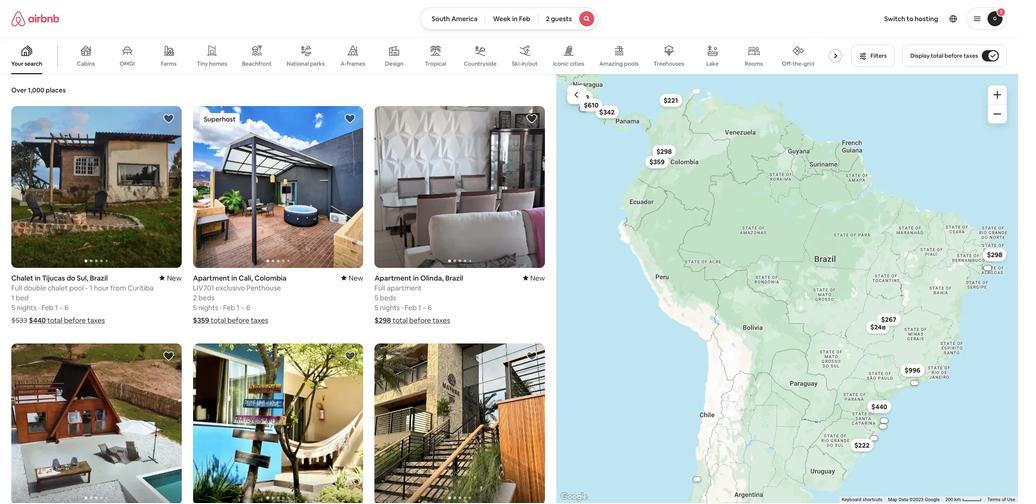 Task type: describe. For each thing, give the bounding box(es) containing it.
display total before taxes
[[910, 52, 978, 60]]

display total before taxes button
[[902, 45, 1007, 67]]

lake
[[706, 60, 719, 68]]

a-frames
[[341, 60, 365, 68]]

$359 button
[[645, 156, 669, 169]]

google map
showing 34 stays. region
[[556, 74, 1018, 504]]

zoom out image
[[994, 110, 1001, 118]]

$1,153 button
[[566, 91, 593, 104]]

new for $359
[[349, 274, 363, 283]]

beds inside apartment in cali, colombia liv701 exclusivo penthouse 2 beds 5 nights · feb 1 – 6 $359 total before taxes
[[198, 293, 215, 302]]

$440 inside button
[[871, 403, 887, 411]]

1 down chalet
[[55, 303, 58, 312]]

· inside the apartment in olinda, brazil full apartment 5 beds 5 nights · feb 1 – 6 $298 total before taxes
[[402, 303, 403, 312]]

keyboard
[[842, 498, 861, 503]]

farms
[[161, 60, 177, 68]]

national
[[287, 60, 309, 68]]

feb inside chalet in tijucas do sul, brazil full double chalet pool - 1 hour from curitiba 1 bed 5 nights · feb 1 – 6 $533 $440 total before taxes
[[41, 303, 53, 312]]

nights inside the apartment in olinda, brazil full apartment 5 beds 5 nights · feb 1 – 6 $298 total before taxes
[[380, 303, 400, 312]]

hour
[[94, 284, 109, 293]]

treehouses
[[654, 60, 684, 68]]

filters button
[[851, 45, 895, 67]]

in for tijucas
[[35, 274, 41, 283]]

olinda,
[[420, 274, 444, 283]]

1 vertical spatial $298 button
[[983, 249, 1007, 262]]

$610
[[584, 101, 598, 109]]

apartment for exclusivo
[[193, 274, 230, 283]]

before inside chalet in tijucas do sul, brazil full double chalet pool - 1 hour from curitiba 1 bed 5 nights · feb 1 – 6 $533 $440 total before taxes
[[64, 316, 86, 325]]

countryside
[[464, 60, 497, 68]]

before inside button
[[945, 52, 963, 60]]

tijucas
[[42, 274, 65, 283]]

week
[[493, 15, 511, 23]]

terms of use
[[988, 498, 1015, 503]]

total inside chalet in tijucas do sul, brazil full double chalet pool - 1 hour from curitiba 1 bed 5 nights · feb 1 – 6 $533 $440 total before taxes
[[47, 316, 62, 325]]

south america button
[[420, 8, 486, 30]]

homes
[[209, 60, 227, 68]]

2 horizontal spatial $298
[[987, 251, 1002, 259]]

$248
[[870, 323, 886, 332]]

terms of use link
[[988, 498, 1015, 503]]

group containing national parks
[[0, 38, 846, 74]]

tiny homes
[[197, 60, 227, 68]]

keyboard shortcuts button
[[842, 497, 883, 504]]

in for cali,
[[231, 274, 237, 283]]

6 inside the apartment in olinda, brazil full apartment 5 beds 5 nights · feb 1 – 6 $298 total before taxes
[[428, 303, 432, 312]]

to
[[907, 15, 914, 23]]

$359 inside $359 button
[[649, 158, 665, 166]]

$221
[[663, 96, 678, 105]]

from
[[110, 284, 126, 293]]

$440 button
[[867, 401, 891, 414]]

add to wishlist: apartment in garopaba, brazil image
[[345, 351, 356, 362]]

in for olinda,
[[413, 274, 419, 283]]

brazil inside the apartment in olinda, brazil full apartment 5 beds 5 nights · feb 1 – 6 $298 total before taxes
[[445, 274, 463, 283]]

apartment for apartment
[[375, 274, 412, 283]]

· inside apartment in cali, colombia liv701 exclusivo penthouse 2 beds 5 nights · feb 1 – 6 $359 total before taxes
[[220, 303, 222, 312]]

filters
[[871, 52, 887, 60]]

$267
[[881, 316, 896, 324]]

200 km
[[945, 498, 962, 503]]

omg!
[[120, 60, 135, 68]]

$222 button
[[850, 439, 874, 452]]

– inside the apartment in olinda, brazil full apartment 5 beds 5 nights · feb 1 – 6 $298 total before taxes
[[423, 303, 426, 312]]

the-
[[793, 60, 804, 68]]

$996
[[904, 367, 920, 375]]

iconic cities
[[553, 60, 584, 68]]

1 left bed
[[11, 293, 14, 302]]

america
[[451, 15, 478, 23]]

terms
[[988, 498, 1001, 503]]

iconic
[[553, 60, 569, 68]]

cali,
[[239, 274, 253, 283]]

$298 inside the apartment in olinda, brazil full apartment 5 beds 5 nights · feb 1 – 6 $298 total before taxes
[[375, 316, 391, 325]]

your search
[[11, 60, 42, 68]]

add to wishlist: apartment in cali, colombia image
[[345, 113, 356, 125]]

nights inside chalet in tijucas do sul, brazil full double chalet pool - 1 hour from curitiba 1 bed 5 nights · feb 1 – 6 $533 $440 total before taxes
[[17, 303, 37, 312]]

$359 inside apartment in cali, colombia liv701 exclusivo penthouse 2 beds 5 nights · feb 1 – 6 $359 total before taxes
[[193, 316, 209, 325]]

$996 button
[[900, 364, 925, 377]]

south
[[432, 15, 450, 23]]

cities
[[570, 60, 584, 68]]

$342 button
[[595, 105, 619, 119]]

– inside chalet in tijucas do sul, brazil full double chalet pool - 1 hour from curitiba 1 bed 5 nights · feb 1 – 6 $533 $440 total before taxes
[[59, 303, 63, 312]]

ski-in/out
[[512, 60, 538, 68]]

hosting
[[915, 15, 938, 23]]

1 right the -
[[90, 284, 92, 293]]

places
[[46, 86, 66, 94]]

new place to stay image for apartment in cali, colombia liv701 exclusivo penthouse 2 beds 5 nights · feb 1 – 6 $359 total before taxes
[[341, 274, 363, 283]]

week in feb
[[493, 15, 530, 23]]

data
[[899, 498, 908, 503]]

200 km button
[[943, 497, 985, 504]]

profile element
[[610, 0, 1007, 38]]

2 inside 2 guests 'button'
[[546, 15, 550, 23]]

switch to hosting
[[884, 15, 938, 23]]

feb inside apartment in cali, colombia liv701 exclusivo penthouse 2 beds 5 nights · feb 1 – 6 $359 total before taxes
[[223, 303, 235, 312]]

· inside chalet in tijucas do sul, brazil full double chalet pool - 1 hour from curitiba 1 bed 5 nights · feb 1 – 6 $533 $440 total before taxes
[[38, 303, 40, 312]]

3 button
[[967, 8, 1007, 30]]

none search field containing south america
[[420, 8, 598, 30]]

$221 button
[[659, 94, 682, 107]]

km
[[955, 498, 961, 503]]

taxes inside button
[[964, 52, 978, 60]]

in for feb
[[512, 15, 518, 23]]

chalet
[[48, 284, 68, 293]]

google
[[925, 498, 940, 503]]

total inside apartment in cali, colombia liv701 exclusivo penthouse 2 beds 5 nights · feb 1 – 6 $359 total before taxes
[[211, 316, 226, 325]]

week in feb button
[[485, 8, 538, 30]]

use
[[1007, 498, 1015, 503]]

$267 button
[[877, 313, 900, 327]]

map
[[888, 498, 898, 503]]

before inside apartment in cali, colombia liv701 exclusivo penthouse 2 beds 5 nights · feb 1 – 6 $359 total before taxes
[[227, 316, 249, 325]]

1 new from the left
[[167, 274, 182, 283]]

grid
[[804, 60, 814, 68]]

new place to stay image
[[159, 274, 182, 283]]

3
[[1000, 9, 1003, 15]]



Task type: vqa. For each thing, say whether or not it's contained in the screenshot.
Trulli
no



Task type: locate. For each thing, give the bounding box(es) containing it.
6 down olinda,
[[428, 303, 432, 312]]

· down apartment
[[402, 303, 403, 312]]

5 inside chalet in tijucas do sul, brazil full double chalet pool - 1 hour from curitiba 1 bed 5 nights · feb 1 – 6 $533 $440 total before taxes
[[11, 303, 15, 312]]

· down exclusivo
[[220, 303, 222, 312]]

0 horizontal spatial new place to stay image
[[341, 274, 363, 283]]

2 · from the left
[[220, 303, 222, 312]]

0 horizontal spatial $298 button
[[652, 145, 676, 158]]

1 horizontal spatial $298
[[656, 147, 672, 156]]

1 – from the left
[[59, 303, 63, 312]]

– down olinda,
[[423, 303, 426, 312]]

2 new from the left
[[349, 274, 363, 283]]

1 horizontal spatial –
[[241, 303, 245, 312]]

in inside the apartment in olinda, brazil full apartment 5 beds 5 nights · feb 1 – 6 $298 total before taxes
[[413, 274, 419, 283]]

before down pool
[[64, 316, 86, 325]]

penthouse
[[247, 284, 281, 293]]

0 horizontal spatial ·
[[38, 303, 40, 312]]

exclusivo
[[216, 284, 245, 293]]

2 horizontal spatial –
[[423, 303, 426, 312]]

total inside display total before taxes button
[[931, 52, 943, 60]]

1 nights from the left
[[17, 303, 37, 312]]

nights down liv701
[[198, 303, 218, 312]]

brazil right olinda,
[[445, 274, 463, 283]]

2 vertical spatial $298
[[375, 316, 391, 325]]

sul,
[[77, 274, 88, 283]]

full inside the apartment in olinda, brazil full apartment 5 beds 5 nights · feb 1 – 6 $298 total before taxes
[[375, 284, 385, 293]]

5
[[375, 293, 379, 302], [11, 303, 15, 312], [193, 303, 197, 312], [375, 303, 379, 312]]

national parks
[[287, 60, 325, 68]]

1 horizontal spatial 2
[[546, 15, 550, 23]]

ski-
[[512, 60, 522, 68]]

0 horizontal spatial $298
[[375, 316, 391, 325]]

feb down chalet
[[41, 303, 53, 312]]

tiny
[[197, 60, 208, 68]]

0 horizontal spatial 6
[[64, 303, 69, 312]]

1 horizontal spatial beds
[[380, 293, 396, 302]]

1 horizontal spatial brazil
[[445, 274, 463, 283]]

add to wishlist: apartment in olinda, brazil image
[[526, 113, 538, 125]]

2 apartment from the left
[[375, 274, 412, 283]]

$440
[[29, 316, 46, 325], [871, 403, 887, 411]]

chalet in tijucas do sul, brazil full double chalet pool - 1 hour from curitiba 1 bed 5 nights · feb 1 – 6 $533 $440 total before taxes
[[11, 274, 154, 325]]

feb right 'week'
[[519, 15, 530, 23]]

2 beds from the left
[[380, 293, 396, 302]]

colombia
[[254, 274, 287, 283]]

feb inside the apartment in olinda, brazil full apartment 5 beds 5 nights · feb 1 – 6 $298 total before taxes
[[405, 303, 417, 312]]

6
[[64, 303, 69, 312], [246, 303, 250, 312], [428, 303, 432, 312]]

2 nights from the left
[[198, 303, 218, 312]]

double
[[24, 284, 46, 293]]

nights inside apartment in cali, colombia liv701 exclusivo penthouse 2 beds 5 nights · feb 1 – 6 $359 total before taxes
[[198, 303, 218, 312]]

-
[[85, 284, 88, 293]]

beds
[[198, 293, 215, 302], [380, 293, 396, 302]]

$342
[[599, 108, 615, 116]]

cabins
[[77, 60, 95, 68]]

new place to stay image for apartment in olinda, brazil full apartment 5 beds 5 nights · feb 1 – 6 $298 total before taxes
[[523, 274, 545, 283]]

1 full from the left
[[11, 284, 22, 293]]

total inside the apartment in olinda, brazil full apartment 5 beds 5 nights · feb 1 – 6 $298 total before taxes
[[393, 316, 408, 325]]

google image
[[559, 491, 590, 504]]

1 horizontal spatial $359
[[649, 158, 665, 166]]

full inside chalet in tijucas do sul, brazil full double chalet pool - 1 hour from curitiba 1 bed 5 nights · feb 1 – 6 $533 $440 total before taxes
[[11, 284, 22, 293]]

$440 right $533
[[29, 316, 46, 325]]

add to wishlist: apartment in torres, brazil image
[[526, 351, 538, 362]]

2 inside apartment in cali, colombia liv701 exclusivo penthouse 2 beds 5 nights · feb 1 – 6 $359 total before taxes
[[193, 293, 197, 302]]

do
[[67, 274, 75, 283]]

display
[[910, 52, 930, 60]]

0 horizontal spatial –
[[59, 303, 63, 312]]

5 inside apartment in cali, colombia liv701 exclusivo penthouse 2 beds 5 nights · feb 1 – 6 $359 total before taxes
[[193, 303, 197, 312]]

beachfront
[[242, 60, 272, 68]]

design
[[385, 60, 404, 68]]

taxes
[[964, 52, 978, 60], [87, 316, 105, 325], [251, 316, 268, 325], [433, 316, 450, 325]]

amazing pools
[[599, 60, 639, 68]]

curitiba
[[128, 284, 154, 293]]

taxes down 3 dropdown button
[[964, 52, 978, 60]]

brazil inside chalet in tijucas do sul, brazil full double chalet pool - 1 hour from curitiba 1 bed 5 nights · feb 1 – 6 $533 $440 total before taxes
[[90, 274, 108, 283]]

0 horizontal spatial full
[[11, 284, 22, 293]]

1 horizontal spatial nights
[[198, 303, 218, 312]]

2 horizontal spatial 6
[[428, 303, 432, 312]]

south america
[[432, 15, 478, 23]]

2 guests
[[546, 15, 572, 23]]

off-the-grid
[[782, 60, 814, 68]]

apartment inside apartment in cali, colombia liv701 exclusivo penthouse 2 beds 5 nights · feb 1 – 6 $359 total before taxes
[[193, 274, 230, 283]]

brazil
[[90, 274, 108, 283], [445, 274, 463, 283]]

add to wishlist: cabin in são thomé das letras, brazil image
[[163, 351, 174, 362]]

1 horizontal spatial ·
[[220, 303, 222, 312]]

rooms
[[745, 60, 763, 68]]

in inside chalet in tijucas do sul, brazil full double chalet pool - 1 hour from curitiba 1 bed 5 nights · feb 1 – 6 $533 $440 total before taxes
[[35, 274, 41, 283]]

add to wishlist: chalet in tijucas do sul, brazil image
[[163, 113, 174, 125]]

$222
[[854, 441, 869, 450]]

over 1,000 places
[[11, 86, 66, 94]]

· down the 'double'
[[38, 303, 40, 312]]

in right 'week'
[[512, 15, 518, 23]]

2 down liv701
[[193, 293, 197, 302]]

nights down bed
[[17, 303, 37, 312]]

$610 button
[[579, 99, 603, 112]]

apartment
[[387, 284, 422, 293]]

in
[[512, 15, 518, 23], [35, 274, 41, 283], [231, 274, 237, 283], [413, 274, 419, 283]]

guests
[[551, 15, 572, 23]]

in up exclusivo
[[231, 274, 237, 283]]

– inside apartment in cali, colombia liv701 exclusivo penthouse 2 beds 5 nights · feb 1 – 6 $359 total before taxes
[[241, 303, 245, 312]]

3 nights from the left
[[380, 303, 400, 312]]

1 inside apartment in cali, colombia liv701 exclusivo penthouse 2 beds 5 nights · feb 1 – 6 $359 total before taxes
[[237, 303, 240, 312]]

6 down penthouse
[[246, 303, 250, 312]]

1 · from the left
[[38, 303, 40, 312]]

$298
[[656, 147, 672, 156], [987, 251, 1002, 259], [375, 316, 391, 325]]

1 down exclusivo
[[237, 303, 240, 312]]

total down exclusivo
[[211, 316, 226, 325]]

1,000
[[28, 86, 44, 94]]

taxes down penthouse
[[251, 316, 268, 325]]

0 horizontal spatial new
[[167, 274, 182, 283]]

pools
[[624, 60, 639, 68]]

None search field
[[420, 8, 598, 30]]

zoom in image
[[994, 91, 1001, 99]]

3 new from the left
[[530, 274, 545, 283]]

new for $298
[[530, 274, 545, 283]]

taxes down olinda,
[[433, 316, 450, 325]]

$359
[[649, 158, 665, 166], [193, 316, 209, 325]]

taxes down hour
[[87, 316, 105, 325]]

beds inside the apartment in olinda, brazil full apartment 5 beds 5 nights · feb 1 – 6 $298 total before taxes
[[380, 293, 396, 302]]

2 6 from the left
[[246, 303, 250, 312]]

parks
[[310, 60, 325, 68]]

in up apartment
[[413, 274, 419, 283]]

2 horizontal spatial ·
[[402, 303, 403, 312]]

1 brazil from the left
[[90, 274, 108, 283]]

2 guests button
[[538, 8, 598, 30]]

before right the display
[[945, 52, 963, 60]]

1 vertical spatial $440
[[871, 403, 887, 411]]

·
[[38, 303, 40, 312], [220, 303, 222, 312], [402, 303, 403, 312]]

switch
[[884, 15, 905, 23]]

total down apartment
[[393, 316, 408, 325]]

1 horizontal spatial apartment
[[375, 274, 412, 283]]

6 inside chalet in tijucas do sul, brazil full double chalet pool - 1 hour from curitiba 1 bed 5 nights · feb 1 – 6 $533 $440 total before taxes
[[64, 303, 69, 312]]

2 left guests
[[546, 15, 550, 23]]

– down chalet
[[59, 303, 63, 312]]

$221 $342
[[599, 96, 678, 116]]

1 apartment from the left
[[193, 274, 230, 283]]

– down exclusivo
[[241, 303, 245, 312]]

1 beds from the left
[[198, 293, 215, 302]]

0 horizontal spatial apartment
[[193, 274, 230, 283]]

your
[[11, 60, 23, 68]]

1 horizontal spatial new
[[349, 274, 363, 283]]

taxes inside apartment in cali, colombia liv701 exclusivo penthouse 2 beds 5 nights · feb 1 – 6 $359 total before taxes
[[251, 316, 268, 325]]

a-
[[341, 60, 347, 68]]

0 horizontal spatial $359
[[193, 316, 209, 325]]

feb down exclusivo
[[223, 303, 235, 312]]

keyboard shortcuts
[[842, 498, 883, 503]]

1 new place to stay image from the left
[[341, 274, 363, 283]]

1 6 from the left
[[64, 303, 69, 312]]

$1,153
[[571, 93, 589, 102]]

taxes inside chalet in tijucas do sul, brazil full double chalet pool - 1 hour from curitiba 1 bed 5 nights · feb 1 – 6 $533 $440 total before taxes
[[87, 316, 105, 325]]

feb
[[519, 15, 530, 23], [41, 303, 53, 312], [223, 303, 235, 312], [405, 303, 417, 312]]

3 – from the left
[[423, 303, 426, 312]]

0 vertical spatial 2
[[546, 15, 550, 23]]

in inside the week in feb button
[[512, 15, 518, 23]]

2 horizontal spatial new
[[530, 274, 545, 283]]

full up bed
[[11, 284, 22, 293]]

1 horizontal spatial full
[[375, 284, 385, 293]]

new place to stay image
[[341, 274, 363, 283], [523, 274, 545, 283]]

map data ©2023 google
[[888, 498, 940, 503]]

beds down apartment
[[380, 293, 396, 302]]

in/out
[[522, 60, 538, 68]]

$248 button
[[866, 321, 890, 334]]

nights
[[17, 303, 37, 312], [198, 303, 218, 312], [380, 303, 400, 312]]

beds down liv701
[[198, 293, 215, 302]]

tropical
[[425, 60, 446, 68]]

total right the display
[[931, 52, 943, 60]]

2 horizontal spatial nights
[[380, 303, 400, 312]]

before
[[945, 52, 963, 60], [64, 316, 86, 325], [227, 316, 249, 325], [409, 316, 431, 325]]

apartment
[[193, 274, 230, 283], [375, 274, 412, 283]]

$440 inside chalet in tijucas do sul, brazil full double chalet pool - 1 hour from curitiba 1 bed 5 nights · feb 1 – 6 $533 $440 total before taxes
[[29, 316, 46, 325]]

before down apartment
[[409, 316, 431, 325]]

–
[[59, 303, 63, 312], [241, 303, 245, 312], [423, 303, 426, 312]]

of
[[1002, 498, 1006, 503]]

0 vertical spatial $440
[[29, 316, 46, 325]]

$440 up $222 'button' at the right bottom of the page
[[871, 403, 887, 411]]

apartment up apartment
[[375, 274, 412, 283]]

2 – from the left
[[241, 303, 245, 312]]

6 down chalet
[[64, 303, 69, 312]]

apartment in olinda, brazil full apartment 5 beds 5 nights · feb 1 – 6 $298 total before taxes
[[375, 274, 463, 325]]

2 brazil from the left
[[445, 274, 463, 283]]

3 6 from the left
[[428, 303, 432, 312]]

0 vertical spatial $298 button
[[652, 145, 676, 158]]

bed
[[16, 293, 29, 302]]

off-
[[782, 60, 793, 68]]

brazil up hour
[[90, 274, 108, 283]]

apartment in cali, colombia liv701 exclusivo penthouse 2 beds 5 nights · feb 1 – 6 $359 total before taxes
[[193, 274, 287, 325]]

in up the 'double'
[[35, 274, 41, 283]]

2 full from the left
[[375, 284, 385, 293]]

in inside apartment in cali, colombia liv701 exclusivo penthouse 2 beds 5 nights · feb 1 – 6 $359 total before taxes
[[231, 274, 237, 283]]

group
[[0, 38, 846, 74], [11, 106, 182, 268], [193, 106, 363, 268], [375, 106, 545, 268], [11, 344, 182, 504], [193, 344, 363, 504], [375, 344, 545, 504]]

2 new place to stay image from the left
[[523, 274, 545, 283]]

©2023
[[910, 498, 924, 503]]

1 inside the apartment in olinda, brazil full apartment 5 beds 5 nights · feb 1 – 6 $298 total before taxes
[[418, 303, 421, 312]]

nights down apartment
[[380, 303, 400, 312]]

0 vertical spatial $298
[[656, 147, 672, 156]]

search
[[25, 60, 42, 68]]

switch to hosting link
[[879, 9, 944, 29]]

apartment inside the apartment in olinda, brazil full apartment 5 beds 5 nights · feb 1 – 6 $298 total before taxes
[[375, 274, 412, 283]]

0 vertical spatial $359
[[649, 158, 665, 166]]

1 vertical spatial $359
[[193, 316, 209, 325]]

6 inside apartment in cali, colombia liv701 exclusivo penthouse 2 beds 5 nights · feb 1 – 6 $359 total before taxes
[[246, 303, 250, 312]]

1 horizontal spatial 6
[[246, 303, 250, 312]]

1 horizontal spatial $298 button
[[983, 249, 1007, 262]]

full left apartment
[[375, 284, 385, 293]]

0 horizontal spatial $440
[[29, 316, 46, 325]]

1 horizontal spatial $440
[[871, 403, 887, 411]]

feb down apartment
[[405, 303, 417, 312]]

feb inside the week in feb button
[[519, 15, 530, 23]]

over
[[11, 86, 26, 94]]

3 · from the left
[[402, 303, 403, 312]]

taxes inside the apartment in olinda, brazil full apartment 5 beds 5 nights · feb 1 – 6 $298 total before taxes
[[433, 316, 450, 325]]

$533
[[11, 316, 27, 325]]

frames
[[347, 60, 365, 68]]

0 horizontal spatial 2
[[193, 293, 197, 302]]

shortcuts
[[863, 498, 883, 503]]

0 horizontal spatial nights
[[17, 303, 37, 312]]

chalet
[[11, 274, 33, 283]]

amazing
[[599, 60, 623, 68]]

0 horizontal spatial brazil
[[90, 274, 108, 283]]

1 vertical spatial $298
[[987, 251, 1002, 259]]

1 vertical spatial 2
[[193, 293, 197, 302]]

1 horizontal spatial new place to stay image
[[523, 274, 545, 283]]

total down chalet
[[47, 316, 62, 325]]

0 horizontal spatial beds
[[198, 293, 215, 302]]

1 down apartment
[[418, 303, 421, 312]]

$298 button
[[652, 145, 676, 158], [983, 249, 1007, 262]]

apartment up liv701
[[193, 274, 230, 283]]

before inside the apartment in olinda, brazil full apartment 5 beds 5 nights · feb 1 – 6 $298 total before taxes
[[409, 316, 431, 325]]

200
[[945, 498, 953, 503]]

before down exclusivo
[[227, 316, 249, 325]]



